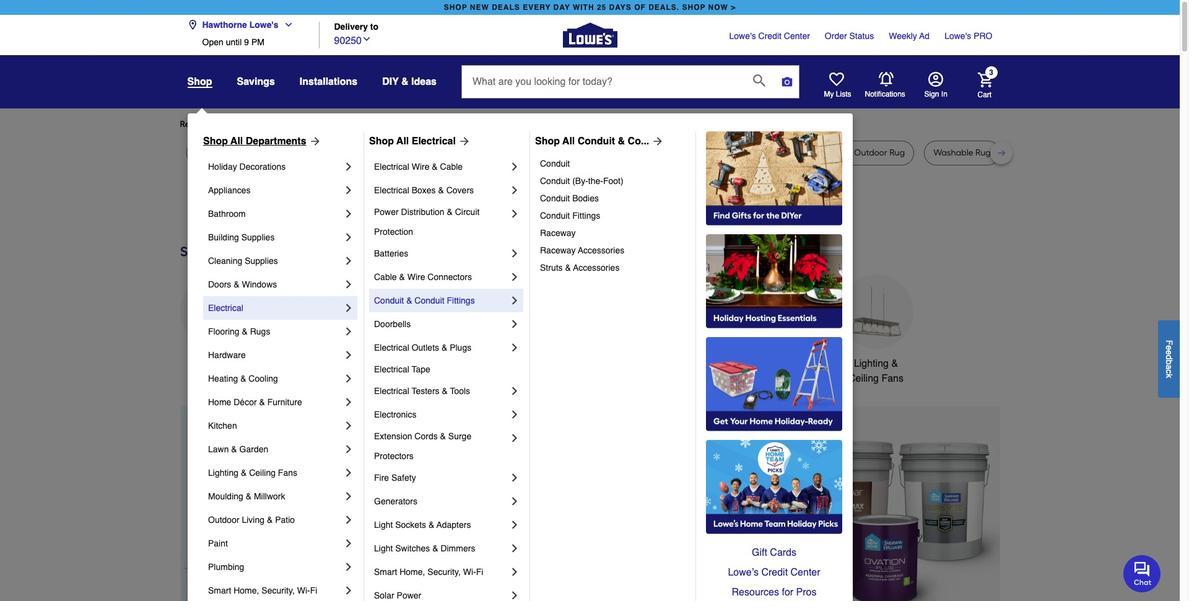 Task type: describe. For each thing, give the bounding box(es) containing it.
90250
[[334, 35, 362, 46]]

lowe's home improvement cart image
[[978, 72, 993, 87]]

chevron right image for doorbells
[[509, 318, 521, 330]]

sign in
[[925, 90, 948, 99]]

shop all electrical link
[[369, 134, 471, 149]]

protection
[[374, 227, 413, 237]]

smart home, security, wi-fi for smart home, security, wi-fi link for smart home, security, wi-fi's chevron right icon
[[374, 567, 484, 577]]

shop 25 days of deals by category image
[[180, 241, 1001, 262]]

chevron right image for electrical outlets & plugs
[[509, 341, 521, 354]]

electrical link
[[208, 296, 343, 320]]

c
[[1165, 369, 1175, 374]]

flooring
[[208, 327, 240, 337]]

electrical testers & tools link
[[374, 379, 509, 403]]

chevron right image for flooring & rugs
[[343, 325, 355, 338]]

2 horizontal spatial for
[[782, 587, 794, 598]]

scroll to item #5 image
[[756, 599, 788, 601]]

holiday decorations
[[208, 162, 286, 172]]

batteries
[[374, 249, 409, 258]]

holiday decorations link
[[208, 155, 343, 178]]

smart home, security, wi-fi link for smart home, security, wi-fi's chevron right icon
[[374, 560, 509, 584]]

lowe's credit center link
[[707, 563, 843, 583]]

electronics
[[374, 410, 417, 420]]

electrical wire & cable link
[[374, 155, 509, 178]]

moulding & millwork link
[[208, 485, 343, 508]]

paint link
[[208, 532, 343, 555]]

lowe's home team holiday picks. image
[[707, 440, 843, 534]]

cable inside the "electrical wire & cable" link
[[440, 162, 463, 172]]

savings
[[237, 76, 275, 87]]

fi for chevron right image related to smart home, security, wi-fi
[[310, 586, 318, 596]]

chevron right image for building supplies
[[343, 231, 355, 244]]

chevron right image for moulding & millwork
[[343, 490, 355, 503]]

kitchen for kitchen
[[208, 421, 237, 431]]

installations
[[300, 76, 358, 87]]

shop button
[[187, 76, 212, 88]]

0 vertical spatial bathroom
[[208, 209, 246, 219]]

chevron right image for extension cords & surge protectors
[[509, 432, 521, 444]]

power inside the solar power link
[[397, 591, 422, 601]]

of
[[635, 3, 646, 12]]

2 vertical spatial smart
[[208, 586, 231, 596]]

hawthorne lowe's
[[202, 20, 279, 30]]

electrical outlets & plugs
[[374, 343, 472, 353]]

ceiling inside button
[[849, 373, 879, 384]]

& inside the electrical testers & tools link
[[442, 386, 448, 396]]

conduit for conduit fittings
[[540, 211, 570, 221]]

smart home
[[755, 358, 810, 369]]

chevron right image for electrical testers & tools
[[509, 385, 521, 397]]

& inside power distribution & circuit protection
[[447, 207, 453, 217]]

recommended searches for you heading
[[180, 118, 1001, 131]]

shop new deals every day with 25 days of deals. shop now > link
[[442, 0, 739, 15]]

electrical for electrical boxes & covers
[[374, 185, 410, 195]]

hardware link
[[208, 343, 343, 367]]

5 rug from the left
[[573, 148, 588, 158]]

building
[[208, 232, 239, 242]]

conduit for conduit & conduit fittings
[[374, 296, 404, 306]]

home inside smart home button
[[784, 358, 810, 369]]

shop for shop all electrical
[[369, 136, 394, 147]]

batteries link
[[374, 242, 509, 265]]

lowe's wishes you and your family a happy hanukkah. image
[[180, 198, 1001, 229]]

lighting inside button
[[855, 358, 889, 369]]

get your home holiday-ready. image
[[707, 337, 843, 431]]

0 horizontal spatial home,
[[234, 586, 259, 596]]

furniture
[[268, 397, 302, 407]]

resources for pros
[[732, 587, 817, 598]]

lowe's home improvement logo image
[[563, 8, 618, 62]]

resources for pros link
[[707, 583, 843, 601]]

0 vertical spatial home,
[[400, 567, 425, 577]]

chevron right image for power distribution & circuit protection
[[509, 208, 521, 220]]

and for allen and roth rug
[[638, 148, 654, 158]]

chevron right image for doors & windows
[[343, 278, 355, 291]]

smart home, security, wi-fi link for chevron right image related to smart home, security, wi-fi
[[208, 579, 343, 601]]

chevron right image for bathroom
[[343, 208, 355, 220]]

chat invite button image
[[1124, 554, 1162, 592]]

boxes
[[412, 185, 436, 195]]

0 vertical spatial appliances
[[208, 185, 251, 195]]

electrical inside the shop all electrical link
[[412, 136, 456, 147]]

wi- for smart home, security, wi-fi's chevron right icon
[[463, 567, 476, 577]]

Search Query text field
[[462, 66, 744, 98]]

1 vertical spatial smart
[[374, 567, 397, 577]]

7 rug from the left
[[783, 148, 799, 158]]

gift
[[752, 547, 768, 558]]

light for light switches & dimmers
[[374, 544, 393, 553]]

washable for washable area rug
[[720, 148, 760, 158]]

chevron right image for plumbing
[[343, 561, 355, 573]]

electrical for electrical outlets & plugs
[[374, 343, 410, 353]]

arrow right image
[[456, 135, 471, 148]]

allen for allen and roth area rug
[[492, 148, 512, 158]]

rug rug
[[255, 148, 288, 158]]

k
[[1165, 374, 1175, 378]]

lowe's home improvement notification center image
[[879, 72, 894, 87]]

outdoor living & patio link
[[208, 508, 343, 532]]

chevron right image for cleaning supplies
[[343, 255, 355, 267]]

shop all electrical
[[369, 136, 456, 147]]

0 vertical spatial accessories
[[578, 245, 625, 255]]

0 vertical spatial wire
[[412, 162, 430, 172]]

resources
[[732, 587, 780, 598]]

testers
[[412, 386, 440, 396]]

& inside extension cords & surge protectors
[[440, 431, 446, 441]]

& inside shop all conduit & co... link
[[618, 136, 625, 147]]

appliances button
[[180, 275, 254, 371]]

more suggestions for you link
[[317, 118, 427, 131]]

lighting & ceiling fans inside lighting & ceiling fans button
[[849, 358, 904, 384]]

notifications
[[865, 90, 906, 98]]

raceway for raceway
[[540, 228, 576, 238]]

desk
[[445, 148, 464, 158]]

lighting & ceiling fans link
[[208, 461, 343, 485]]

f
[[1165, 340, 1175, 345]]

light switches & dimmers
[[374, 544, 476, 553]]

arrow right image for shop all conduit & co...
[[650, 135, 665, 148]]

safety
[[392, 473, 416, 483]]

home inside home décor & furniture link
[[208, 397, 231, 407]]

struts & accessories
[[540, 263, 620, 273]]

protectors
[[374, 451, 414, 461]]

electrical inside electrical link
[[208, 303, 243, 313]]

1 vertical spatial fans
[[278, 468, 297, 478]]

arrow right image for shop all departments
[[306, 135, 321, 148]]

electrical boxes & covers link
[[374, 178, 509, 202]]

0 vertical spatial fittings
[[573, 211, 601, 221]]

shop for shop all conduit & co...
[[535, 136, 560, 147]]

light for light sockets & adapters
[[374, 520, 393, 530]]

shop for shop all departments
[[203, 136, 228, 147]]

chevron right image for fire safety
[[509, 472, 521, 484]]

allen for allen and roth rug
[[617, 148, 636, 158]]

search image
[[754, 74, 766, 87]]

order
[[825, 31, 848, 41]]

5x8
[[213, 148, 227, 158]]

kitchen faucets button
[[463, 275, 537, 371]]

outdoor
[[208, 515, 240, 525]]

4 rug from the left
[[337, 148, 353, 158]]

struts & accessories link
[[540, 259, 687, 276]]

6 rug from the left
[[676, 148, 692, 158]]

power distribution & circuit protection link
[[374, 202, 509, 242]]

electrical for electrical testers & tools
[[374, 386, 410, 396]]

electrical outlets & plugs link
[[374, 336, 509, 359]]

weekly ad
[[889, 31, 930, 41]]

tools
[[450, 386, 470, 396]]

chevron right image for conduit & conduit fittings
[[509, 294, 521, 307]]

8 rug from the left
[[890, 148, 906, 158]]

bodies
[[573, 193, 599, 203]]

2 area from the left
[[552, 148, 571, 158]]

searches
[[242, 119, 278, 130]]

conduit fittings
[[540, 211, 601, 221]]

& inside the "electrical wire & cable" link
[[432, 162, 438, 172]]

windows
[[242, 280, 277, 289]]

find gifts for the diyer. image
[[707, 131, 843, 226]]

25 days of deals. don't miss deals every day. same-day delivery on in-stock orders placed by 2 p m. image
[[180, 406, 380, 601]]

electrical for electrical tape
[[374, 364, 410, 374]]

new
[[470, 3, 490, 12]]

supplies for building supplies
[[242, 232, 275, 242]]

chevron right image for electrical boxes & covers
[[509, 184, 521, 196]]

area rug
[[317, 148, 353, 158]]

raceway link
[[540, 224, 687, 242]]

washable area rug
[[720, 148, 799, 158]]

bathroom inside button
[[667, 358, 710, 369]]

& inside outdoor living & patio link
[[267, 515, 273, 525]]

cleaning
[[208, 256, 242, 266]]

gift cards link
[[707, 543, 843, 563]]

sign
[[925, 90, 940, 99]]

a
[[1165, 364, 1175, 369]]

arrow left image
[[411, 514, 423, 527]]

now
[[709, 3, 729, 12]]

chevron right image for paint
[[343, 537, 355, 550]]

& inside cable & wire connectors link
[[399, 272, 405, 282]]

f e e d b a c k button
[[1159, 320, 1181, 398]]

doors & windows link
[[208, 273, 343, 296]]

moulding & millwork
[[208, 491, 285, 501]]

conduit (by-the-foot) link
[[540, 172, 687, 190]]

you for more suggestions for you
[[403, 119, 417, 130]]

doorbells
[[374, 319, 411, 329]]

extension cords & surge protectors link
[[374, 426, 509, 466]]

& inside diy & ideas button
[[402, 76, 409, 87]]

lowe's pro
[[945, 31, 993, 41]]

cable inside cable & wire connectors link
[[374, 272, 397, 282]]

3 rug from the left
[[273, 148, 288, 158]]

electrical boxes & covers
[[374, 185, 474, 195]]

wi- for chevron right image related to smart home, security, wi-fi
[[297, 586, 310, 596]]

free same-day delivery when you order 1 gallon or more of paint by 2 p m. image
[[400, 406, 1001, 601]]

& inside lighting & ceiling fans link
[[241, 468, 247, 478]]

all for conduit
[[563, 136, 575, 147]]

home décor & furniture link
[[208, 390, 343, 414]]

center for lowe's credit center
[[784, 31, 811, 41]]

decorations for holiday
[[240, 162, 286, 172]]

2 rug from the left
[[255, 148, 271, 158]]

1 e from the top
[[1165, 345, 1175, 350]]

until
[[226, 37, 242, 47]]

1 vertical spatial fittings
[[447, 296, 475, 306]]

chevron right image for lighting & ceiling fans
[[343, 467, 355, 479]]

chevron right image for electrical wire & cable
[[509, 161, 521, 173]]

solar power
[[374, 591, 422, 601]]



Task type: locate. For each thing, give the bounding box(es) containing it.
ad
[[920, 31, 930, 41]]

credit for lowe's
[[759, 31, 782, 41]]

lowe's down ">"
[[730, 31, 757, 41]]

0 horizontal spatial wi-
[[297, 586, 310, 596]]

1 vertical spatial wi-
[[297, 586, 310, 596]]

wire
[[412, 162, 430, 172], [408, 272, 425, 282]]

1 vertical spatial raceway
[[540, 245, 576, 255]]

fittings down the bodies
[[573, 211, 601, 221]]

raceway down the 'conduit fittings'
[[540, 228, 576, 238]]

2 horizontal spatial all
[[563, 136, 575, 147]]

1 horizontal spatial fi
[[476, 567, 484, 577]]

diy & ideas
[[383, 76, 437, 87]]

0 vertical spatial lighting
[[855, 358, 889, 369]]

installations button
[[300, 71, 358, 93]]

credit up resources for pros link
[[762, 567, 788, 578]]

smart home, security, wi-fi for chevron right image related to smart home, security, wi-fi smart home, security, wi-fi link
[[208, 586, 318, 596]]

0 horizontal spatial fans
[[278, 468, 297, 478]]

roth for rug
[[656, 148, 674, 158]]

chevron right image for kitchen
[[343, 420, 355, 432]]

all for departments
[[231, 136, 243, 147]]

conduit & conduit fittings
[[374, 296, 475, 306]]

chevron right image
[[343, 184, 355, 196], [509, 184, 521, 196], [343, 255, 355, 267], [343, 302, 355, 314], [509, 341, 521, 354], [343, 372, 355, 385], [509, 432, 521, 444], [509, 472, 521, 484], [343, 490, 355, 503], [343, 514, 355, 526], [509, 566, 521, 578]]

1 horizontal spatial and
[[638, 148, 654, 158]]

struts
[[540, 263, 563, 273]]

0 vertical spatial security,
[[428, 567, 461, 577]]

generators link
[[374, 490, 509, 513]]

conduit inside conduit bodies link
[[540, 193, 570, 203]]

lowe's inside button
[[250, 20, 279, 30]]

1 vertical spatial credit
[[762, 567, 788, 578]]

light left switches
[[374, 544, 393, 553]]

building supplies link
[[208, 226, 343, 249]]

lawn
[[208, 444, 229, 454]]

roth for area
[[532, 148, 550, 158]]

1 horizontal spatial you
[[403, 119, 417, 130]]

electrical inside the "electrical wire & cable" link
[[374, 162, 410, 172]]

decorations down rug rug
[[240, 162, 286, 172]]

chevron right image for holiday decorations
[[343, 161, 355, 173]]

all up the furniture
[[397, 136, 409, 147]]

conduit inside conduit fittings link
[[540, 211, 570, 221]]

1 all from the left
[[231, 136, 243, 147]]

conduit bodies
[[540, 193, 599, 203]]

accessories inside 'link'
[[573, 263, 620, 273]]

0 vertical spatial light
[[374, 520, 393, 530]]

flooring & rugs link
[[208, 320, 343, 343]]

0 vertical spatial cable
[[440, 162, 463, 172]]

1 horizontal spatial shop
[[369, 136, 394, 147]]

smart home, security, wi-fi link down light switches & dimmers on the bottom
[[374, 560, 509, 584]]

1 vertical spatial ceiling
[[249, 468, 276, 478]]

e up d
[[1165, 345, 1175, 350]]

0 horizontal spatial kitchen
[[208, 421, 237, 431]]

chevron right image for smart home, security, wi-fi
[[343, 584, 355, 597]]

roth up the conduit (by-the-foot) link
[[656, 148, 674, 158]]

for up shop all electrical
[[390, 119, 401, 130]]

2 raceway from the top
[[540, 245, 576, 255]]

0 vertical spatial supplies
[[242, 232, 275, 242]]

0 horizontal spatial lighting & ceiling fans
[[208, 468, 297, 478]]

electrical
[[412, 136, 456, 147], [374, 162, 410, 172], [374, 185, 410, 195], [208, 303, 243, 313], [374, 343, 410, 353], [374, 364, 410, 374], [374, 386, 410, 396]]

light
[[374, 520, 393, 530], [374, 544, 393, 553]]

electrical up the electronics
[[374, 386, 410, 396]]

bathroom button
[[651, 275, 725, 371]]

0 horizontal spatial roth
[[532, 148, 550, 158]]

& inside conduit & conduit fittings link
[[407, 296, 412, 306]]

shop up 5x8
[[203, 136, 228, 147]]

roth up conduit (by-the-foot)
[[532, 148, 550, 158]]

the-
[[589, 176, 604, 186]]

for up departments at the top of page
[[280, 119, 291, 130]]

0 horizontal spatial lighting
[[208, 468, 239, 478]]

& inside doors & windows link
[[234, 280, 240, 289]]

camera image
[[781, 76, 794, 88]]

chevron right image for heating & cooling
[[343, 372, 355, 385]]

1 vertical spatial security,
[[262, 586, 295, 596]]

wi- down plumbing link
[[297, 586, 310, 596]]

arrow right image inside shop all departments link
[[306, 135, 321, 148]]

cable down desk
[[440, 162, 463, 172]]

conduit for conduit (by-the-foot)
[[540, 176, 570, 186]]

0 vertical spatial smart home, security, wi-fi
[[374, 567, 484, 577]]

0 horizontal spatial area
[[317, 148, 335, 158]]

light inside 'link'
[[374, 544, 393, 553]]

conduit inside the conduit (by-the-foot) link
[[540, 176, 570, 186]]

light sockets & adapters link
[[374, 513, 509, 537]]

home, down plumbing
[[234, 586, 259, 596]]

kitchen inside button
[[464, 358, 497, 369]]

lighting
[[855, 358, 889, 369], [208, 468, 239, 478]]

area
[[317, 148, 335, 158], [552, 148, 571, 158], [762, 148, 781, 158]]

chevron down image
[[279, 20, 294, 30]]

chevron right image for electronics
[[509, 408, 521, 421]]

1 horizontal spatial wi-
[[463, 567, 476, 577]]

holiday hosting essentials. image
[[707, 234, 843, 328]]

security, for smart home, security, wi-fi's chevron right icon
[[428, 567, 461, 577]]

2 and from the left
[[638, 148, 654, 158]]

1 horizontal spatial lighting & ceiling fans
[[849, 358, 904, 384]]

chevron right image for hardware
[[343, 349, 355, 361]]

chevron right image for generators
[[509, 495, 521, 508]]

0 horizontal spatial decorations
[[240, 162, 286, 172]]

surge
[[449, 431, 472, 441]]

credit up the search image in the right of the page
[[759, 31, 782, 41]]

lighting & ceiling fans
[[849, 358, 904, 384], [208, 468, 297, 478]]

plugs
[[450, 343, 472, 353]]

chevron down image
[[362, 34, 372, 44]]

shop down more suggestions for you link
[[369, 136, 394, 147]]

conduit (by-the-foot)
[[540, 176, 624, 186]]

chevron right image for light switches & dimmers
[[509, 542, 521, 555]]

2 roth from the left
[[656, 148, 674, 158]]

3 all from the left
[[563, 136, 575, 147]]

1 area from the left
[[317, 148, 335, 158]]

decorations for christmas
[[379, 373, 432, 384]]

fans inside 'lighting & ceiling fans'
[[882, 373, 904, 384]]

2 horizontal spatial smart
[[755, 358, 781, 369]]

and for allen and roth area rug
[[514, 148, 530, 158]]

conduit for conduit
[[540, 159, 570, 169]]

2 allen from the left
[[617, 148, 636, 158]]

savings button
[[237, 71, 275, 93]]

light inside 'link'
[[374, 520, 393, 530]]

electrical testers & tools
[[374, 386, 470, 396]]

0 vertical spatial home
[[784, 358, 810, 369]]

power inside power distribution & circuit protection
[[374, 207, 399, 217]]

lighting & ceiling fans button
[[839, 275, 914, 386]]

living
[[242, 515, 265, 525]]

all for electrical
[[397, 136, 409, 147]]

0 vertical spatial credit
[[759, 31, 782, 41]]

you left more
[[293, 119, 307, 130]]

power up protection
[[374, 207, 399, 217]]

electrical up 'christmas'
[[374, 343, 410, 353]]

home, down switches
[[400, 567, 425, 577]]

ceiling
[[849, 373, 879, 384], [249, 468, 276, 478]]

raceway
[[540, 228, 576, 238], [540, 245, 576, 255]]

3
[[990, 68, 994, 77]]

chevron right image for cable & wire connectors
[[509, 271, 521, 283]]

1 vertical spatial supplies
[[245, 256, 278, 266]]

electrical up flooring
[[208, 303, 243, 313]]

lowe's credit center link
[[730, 30, 811, 42]]

kitchen up lawn
[[208, 421, 237, 431]]

0 horizontal spatial smart home, security, wi-fi link
[[208, 579, 343, 601]]

appliances
[[208, 185, 251, 195], [193, 358, 241, 369]]

and right arrow right image
[[514, 148, 530, 158]]

& inside flooring & rugs 'link'
[[242, 327, 248, 337]]

lowe's for lowe's pro
[[945, 31, 972, 41]]

1 horizontal spatial area
[[552, 148, 571, 158]]

conduit up the 'conduit fittings'
[[540, 193, 570, 203]]

1 raceway from the top
[[540, 228, 576, 238]]

conduit inside shop all conduit & co... link
[[578, 136, 616, 147]]

center left order
[[784, 31, 811, 41]]

& inside light switches & dimmers 'link'
[[433, 544, 438, 553]]

accessories down raceway link
[[578, 245, 625, 255]]

0 vertical spatial wi-
[[463, 567, 476, 577]]

smart inside button
[[755, 358, 781, 369]]

appliances inside button
[[193, 358, 241, 369]]

conduit up doorbells
[[374, 296, 404, 306]]

1 and from the left
[[514, 148, 530, 158]]

chevron right image for appliances
[[343, 184, 355, 196]]

fi for smart home, security, wi-fi's chevron right icon
[[476, 567, 484, 577]]

security, for chevron right image related to smart home, security, wi-fi
[[262, 586, 295, 596]]

plumbing link
[[208, 555, 343, 579]]

0 horizontal spatial all
[[231, 136, 243, 147]]

2 you from the left
[[403, 119, 417, 130]]

1 rug from the left
[[196, 148, 211, 158]]

christmas decorations
[[379, 358, 432, 384]]

adapters
[[437, 520, 471, 530]]

lowe's home improvement lists image
[[830, 72, 844, 87]]

doors
[[208, 280, 231, 289]]

2 horizontal spatial arrow right image
[[978, 514, 990, 527]]

raceway for raceway accessories
[[540, 245, 576, 255]]

allen and roth rug
[[617, 148, 692, 158]]

conduit inside conduit "link"
[[540, 159, 570, 169]]

& inside electrical outlets & plugs link
[[442, 343, 448, 353]]

1 horizontal spatial allen
[[617, 148, 636, 158]]

0 vertical spatial fi
[[476, 567, 484, 577]]

& inside struts & accessories 'link'
[[566, 263, 571, 273]]

washable for washable rug
[[934, 148, 974, 158]]

center up pros
[[791, 567, 821, 578]]

1 roth from the left
[[532, 148, 550, 158]]

shop inside the shop all electrical link
[[369, 136, 394, 147]]

chevron right image
[[343, 161, 355, 173], [509, 161, 521, 173], [343, 208, 355, 220], [509, 208, 521, 220], [343, 231, 355, 244], [509, 247, 521, 260], [509, 271, 521, 283], [343, 278, 355, 291], [509, 294, 521, 307], [509, 318, 521, 330], [343, 325, 355, 338], [343, 349, 355, 361], [509, 385, 521, 397], [343, 396, 355, 408], [509, 408, 521, 421], [343, 420, 355, 432], [343, 443, 355, 456], [343, 467, 355, 479], [509, 495, 521, 508], [509, 519, 521, 531], [343, 537, 355, 550], [509, 542, 521, 555], [343, 561, 355, 573], [343, 584, 355, 597], [509, 589, 521, 601]]

1 you from the left
[[293, 119, 307, 130]]

0 horizontal spatial ceiling
[[249, 468, 276, 478]]

& inside light sockets & adapters 'link'
[[429, 520, 435, 530]]

0 vertical spatial center
[[784, 31, 811, 41]]

& inside lighting & ceiling fans button
[[892, 358, 899, 369]]

arrow right image inside shop all conduit & co... link
[[650, 135, 665, 148]]

conduit down cable & wire connectors
[[415, 296, 445, 306]]

0 horizontal spatial shop
[[203, 136, 228, 147]]

chevron right image for light sockets & adapters
[[509, 519, 521, 531]]

kitchen for kitchen faucets
[[464, 358, 497, 369]]

electrical inside electrical tape link
[[374, 364, 410, 374]]

lists
[[837, 90, 852, 99]]

you up shop all electrical
[[403, 119, 417, 130]]

0 horizontal spatial arrow right image
[[306, 135, 321, 148]]

smart home, security, wi-fi down plumbing link
[[208, 586, 318, 596]]

& inside home décor & furniture link
[[259, 397, 265, 407]]

0 vertical spatial kitchen
[[464, 358, 497, 369]]

1 vertical spatial lighting
[[208, 468, 239, 478]]

shop new deals every day with 25 days of deals. shop now >
[[444, 3, 736, 12]]

e up b
[[1165, 350, 1175, 355]]

None search field
[[462, 65, 800, 110]]

suggestions
[[339, 119, 388, 130]]

credit for lowe's
[[762, 567, 788, 578]]

shop left now
[[683, 3, 706, 12]]

electrical up desk
[[412, 136, 456, 147]]

1 washable from the left
[[720, 148, 760, 158]]

shop all conduit & co...
[[535, 136, 650, 147]]

1 horizontal spatial decorations
[[379, 373, 432, 384]]

1 vertical spatial cable
[[374, 272, 397, 282]]

all down recommended searches for you
[[231, 136, 243, 147]]

light down generators
[[374, 520, 393, 530]]

3 shop from the left
[[535, 136, 560, 147]]

you for recommended searches for you
[[293, 119, 307, 130]]

0 horizontal spatial smart home, security, wi-fi
[[208, 586, 318, 596]]

fi down plumbing link
[[310, 586, 318, 596]]

1 vertical spatial bathroom
[[667, 358, 710, 369]]

1 shop from the left
[[444, 3, 468, 12]]

0 horizontal spatial home
[[208, 397, 231, 407]]

power
[[374, 207, 399, 217], [397, 591, 422, 601]]

1 horizontal spatial home,
[[400, 567, 425, 577]]

1 horizontal spatial all
[[397, 136, 409, 147]]

shop up allen and roth area rug
[[535, 136, 560, 147]]

2 e from the top
[[1165, 350, 1175, 355]]

chevron right image for batteries
[[509, 247, 521, 260]]

light switches & dimmers link
[[374, 537, 509, 560]]

& inside heating & cooling link
[[241, 374, 246, 384]]

smart home, security, wi-fi
[[374, 567, 484, 577], [208, 586, 318, 596]]

1 horizontal spatial roth
[[656, 148, 674, 158]]

1 horizontal spatial arrow right image
[[650, 135, 665, 148]]

for for searches
[[280, 119, 291, 130]]

1 horizontal spatial bathroom
[[667, 358, 710, 369]]

1 vertical spatial wire
[[408, 272, 425, 282]]

indoor
[[827, 148, 853, 158]]

2 horizontal spatial area
[[762, 148, 781, 158]]

& inside moulding & millwork link
[[246, 491, 252, 501]]

2 all from the left
[[397, 136, 409, 147]]

electronics link
[[374, 403, 509, 426]]

1 horizontal spatial security,
[[428, 567, 461, 577]]

security, up the solar power link on the left of page
[[428, 567, 461, 577]]

roth
[[532, 148, 550, 158], [656, 148, 674, 158]]

1 light from the top
[[374, 520, 393, 530]]

my lists link
[[825, 72, 852, 99]]

1 horizontal spatial washable
[[934, 148, 974, 158]]

0 horizontal spatial security,
[[262, 586, 295, 596]]

raceway up struts
[[540, 245, 576, 255]]

1 horizontal spatial lowe's
[[730, 31, 757, 41]]

1 vertical spatial power
[[397, 591, 422, 601]]

fi up the solar power link on the left of page
[[476, 567, 484, 577]]

appliances up heating
[[193, 358, 241, 369]]

smart home, security, wi-fi link down paint link
[[208, 579, 343, 601]]

cable & wire connectors link
[[374, 265, 509, 289]]

chevron right image for smart home, security, wi-fi
[[509, 566, 521, 578]]

1 horizontal spatial for
[[390, 119, 401, 130]]

all
[[231, 136, 243, 147], [397, 136, 409, 147], [563, 136, 575, 147]]

9 rug from the left
[[976, 148, 992, 158]]

security,
[[428, 567, 461, 577], [262, 586, 295, 596]]

lowe's pro link
[[945, 30, 993, 42]]

fittings down connectors
[[447, 296, 475, 306]]

wire up boxes
[[412, 162, 430, 172]]

supplies up windows on the left
[[245, 256, 278, 266]]

shop inside shop all conduit & co... link
[[535, 136, 560, 147]]

1 vertical spatial smart home, security, wi-fi
[[208, 586, 318, 596]]

delivery to
[[334, 22, 379, 32]]

electrical left tape
[[374, 364, 410, 374]]

extension
[[374, 431, 412, 441]]

1 horizontal spatial fittings
[[573, 211, 601, 221]]

raceway accessories link
[[540, 242, 687, 259]]

supplies for cleaning supplies
[[245, 256, 278, 266]]

all down recommended searches for you heading
[[563, 136, 575, 147]]

my lists
[[825, 90, 852, 99]]

arrow right image
[[306, 135, 321, 148], [650, 135, 665, 148], [978, 514, 990, 527]]

0 horizontal spatial shop
[[444, 3, 468, 12]]

electrical inside electrical boxes & covers 'link'
[[374, 185, 410, 195]]

lowe's home improvement account image
[[929, 72, 944, 87]]

0 horizontal spatial for
[[280, 119, 291, 130]]

millwork
[[254, 491, 285, 501]]

electrical down the furniture
[[374, 162, 410, 172]]

1 horizontal spatial ceiling
[[849, 373, 879, 384]]

1 horizontal spatial fans
[[882, 373, 904, 384]]

more
[[317, 119, 338, 130]]

1 shop from the left
[[203, 136, 228, 147]]

1 horizontal spatial home
[[784, 358, 810, 369]]

electrical for electrical wire & cable
[[374, 162, 410, 172]]

kitchen down plugs
[[464, 358, 497, 369]]

0 vertical spatial raceway
[[540, 228, 576, 238]]

security, down plumbing link
[[262, 586, 295, 596]]

wi- down dimmers
[[463, 567, 476, 577]]

2 shop from the left
[[683, 3, 706, 12]]

and down co...
[[638, 148, 654, 158]]

appliances down "holiday" on the top of page
[[208, 185, 251, 195]]

conduit bodies link
[[540, 190, 687, 207]]

distribution
[[401, 207, 445, 217]]

0 horizontal spatial bathroom
[[208, 209, 246, 219]]

2 light from the top
[[374, 544, 393, 553]]

0 horizontal spatial and
[[514, 148, 530, 158]]

1 vertical spatial lighting & ceiling fans
[[208, 468, 297, 478]]

conduit down allen and roth area rug
[[540, 159, 570, 169]]

decorations inside button
[[379, 373, 432, 384]]

diy & ideas button
[[383, 71, 437, 93]]

2 shop from the left
[[369, 136, 394, 147]]

power right solar
[[397, 591, 422, 601]]

1 vertical spatial appliances
[[193, 358, 241, 369]]

1 horizontal spatial shop
[[683, 3, 706, 12]]

1 vertical spatial decorations
[[379, 373, 432, 384]]

conduit for conduit bodies
[[540, 193, 570, 203]]

shop
[[187, 76, 212, 87]]

electrical tape link
[[374, 359, 521, 379]]

shop left new
[[444, 3, 468, 12]]

lighting & ceiling fans inside lighting & ceiling fans link
[[208, 468, 297, 478]]

christmas decorations button
[[368, 275, 443, 386]]

cable down batteries
[[374, 272, 397, 282]]

power distribution & circuit protection
[[374, 207, 482, 237]]

0 horizontal spatial fittings
[[447, 296, 475, 306]]

deals.
[[649, 3, 680, 12]]

0 vertical spatial decorations
[[240, 162, 286, 172]]

shop inside shop all departments link
[[203, 136, 228, 147]]

1 horizontal spatial smart home, security, wi-fi
[[374, 567, 484, 577]]

supplies up cleaning supplies
[[242, 232, 275, 242]]

furniture
[[381, 148, 416, 158]]

center for lowe's credit center
[[791, 567, 821, 578]]

decorations down 'christmas'
[[379, 373, 432, 384]]

chevron right image for lawn & garden
[[343, 443, 355, 456]]

order status
[[825, 31, 875, 41]]

0 vertical spatial ceiling
[[849, 373, 879, 384]]

wire up conduit & conduit fittings
[[408, 272, 425, 282]]

& inside electrical boxes & covers 'link'
[[438, 185, 444, 195]]

cleaning supplies
[[208, 256, 278, 266]]

1 vertical spatial accessories
[[573, 263, 620, 273]]

lowe's left pro
[[945, 31, 972, 41]]

for for suggestions
[[390, 119, 401, 130]]

0 horizontal spatial cable
[[374, 272, 397, 282]]

weekly
[[889, 31, 918, 41]]

chevron right image for outdoor living & patio
[[343, 514, 355, 526]]

0 horizontal spatial you
[[293, 119, 307, 130]]

hawthorne
[[202, 20, 247, 30]]

2 washable from the left
[[934, 148, 974, 158]]

1 horizontal spatial kitchen
[[464, 358, 497, 369]]

kitchen faucets
[[464, 358, 535, 369]]

lowe's for lowe's credit center
[[730, 31, 757, 41]]

1 allen from the left
[[492, 148, 512, 158]]

chevron right image for electrical
[[343, 302, 355, 314]]

electrical tape
[[374, 364, 431, 374]]

0 horizontal spatial allen
[[492, 148, 512, 158]]

lowe's up pm on the top
[[250, 20, 279, 30]]

location image
[[187, 20, 197, 30]]

1 vertical spatial home
[[208, 397, 231, 407]]

& inside 'lawn & garden' link
[[231, 444, 237, 454]]

0 horizontal spatial smart
[[208, 586, 231, 596]]

allen right arrow right image
[[492, 148, 512, 158]]

0 horizontal spatial fi
[[310, 586, 318, 596]]

0 vertical spatial lighting & ceiling fans
[[849, 358, 904, 384]]

for up scroll to item #5 image
[[782, 587, 794, 598]]

conduit up the conduit bodies
[[540, 176, 570, 186]]

electrical wire & cable
[[374, 162, 463, 172]]

smart home button
[[745, 275, 820, 371]]

1 vertical spatial kitchen
[[208, 421, 237, 431]]

electrical inside electrical outlets & plugs link
[[374, 343, 410, 353]]

chevron right image for home décor & furniture
[[343, 396, 355, 408]]

0 horizontal spatial washable
[[720, 148, 760, 158]]

allen down co...
[[617, 148, 636, 158]]

electrical left boxes
[[374, 185, 410, 195]]

smart home, security, wi-fi down light switches & dimmers on the bottom
[[374, 567, 484, 577]]

conduit down recommended searches for you heading
[[578, 136, 616, 147]]

raceway accessories
[[540, 245, 625, 255]]

chevron right image for solar power
[[509, 589, 521, 601]]

accessories down 'shop 25 days of deals by category' image
[[573, 263, 620, 273]]

3 area from the left
[[762, 148, 781, 158]]

connectors
[[428, 272, 472, 282]]

conduit down the conduit bodies
[[540, 211, 570, 221]]



Task type: vqa. For each thing, say whether or not it's contained in the screenshot.
& inside "link"
yes



